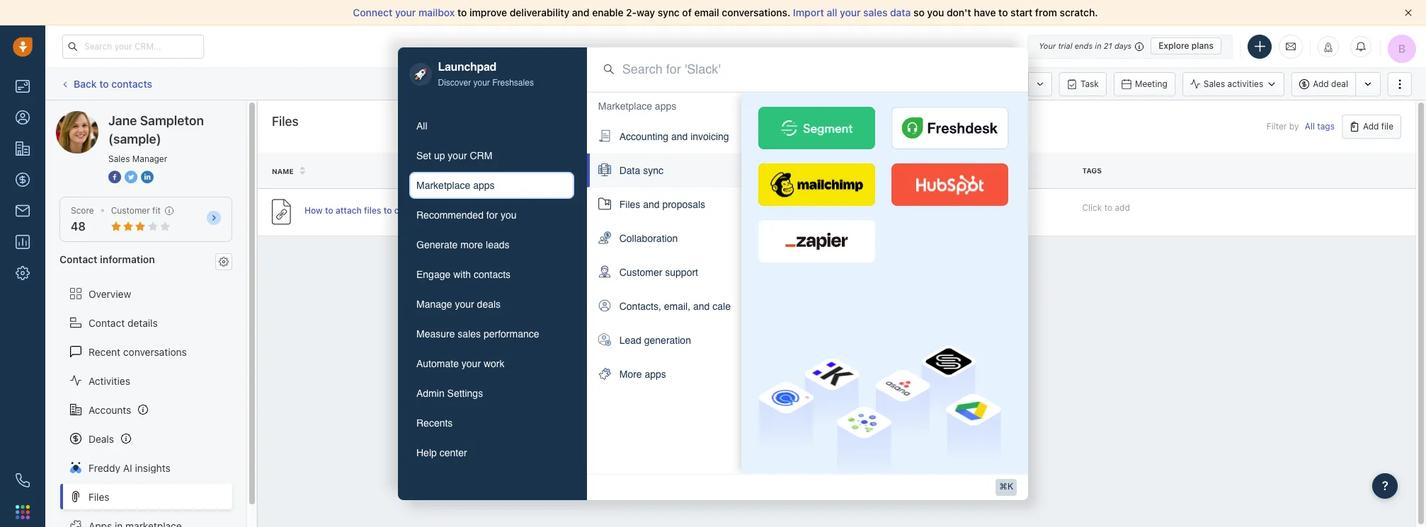 Task type: locate. For each thing, give the bounding box(es) containing it.
meeting
[[1136, 78, 1168, 89]]

add file button
[[1342, 115, 1402, 139]]

add left file
[[1364, 121, 1380, 132]]

customer for customer support
[[620, 267, 663, 278]]

start
[[1011, 6, 1033, 18]]

file left type
[[735, 167, 751, 176]]

apps inside 'button'
[[473, 180, 495, 191]]

freddy ai insights
[[89, 462, 171, 474]]

file for file size
[[851, 167, 867, 175]]

file left size at top
[[851, 167, 867, 175]]

filter by all tags
[[1267, 121, 1335, 132]]

1 file from the left
[[851, 167, 867, 175]]

0 horizontal spatial sales
[[108, 154, 130, 164]]

you right so
[[928, 6, 945, 18]]

1 vertical spatial sales
[[458, 329, 481, 340]]

contact up recent
[[89, 317, 125, 329]]

plans
[[1192, 40, 1214, 51]]

your right all
[[840, 6, 861, 18]]

customer left fit
[[111, 205, 150, 216]]

size
[[869, 167, 885, 175]]

of
[[683, 6, 692, 18]]

files left klo on the top left of page
[[620, 199, 641, 210]]

sales up the facebook circled image
[[108, 154, 130, 164]]

marketplace apps heading
[[598, 99, 677, 113], [598, 99, 677, 113]]

conversations
[[123, 346, 187, 358]]

twitter circled image
[[125, 170, 137, 185]]

you right for
[[501, 210, 517, 221]]

your
[[1039, 41, 1056, 50]]

0 horizontal spatial contacts
[[111, 78, 152, 90]]

contacts up 'manage your deals' button
[[474, 269, 511, 281]]

contacts for engage with contacts
[[474, 269, 511, 281]]

filter
[[1267, 121, 1288, 132]]

0 vertical spatial sales
[[864, 6, 888, 18]]

connect your mailbox to improve deliverability and enable 2-way sync of email conversations. import all your sales data so you don't have to start from scratch.
[[353, 6, 1098, 18]]

mng settings image
[[219, 257, 229, 267]]

lead
[[620, 335, 642, 346]]

to right files
[[384, 205, 392, 216]]

2 - from the left
[[855, 207, 859, 217]]

files up name
[[272, 114, 299, 129]]

your trial ends in 21 days
[[1039, 41, 1132, 50]]

connect your mailbox link
[[353, 6, 458, 18]]

0 horizontal spatial all
[[417, 121, 428, 132]]

explore plans
[[1159, 40, 1214, 51]]

details
[[128, 317, 158, 329]]

add
[[1115, 202, 1130, 213]]

tab list containing all
[[409, 113, 574, 467]]

days right 5
[[975, 207, 993, 217]]

how
[[305, 205, 323, 216]]

and
[[572, 6, 590, 18], [672, 131, 688, 142], [643, 199, 660, 210], [694, 301, 710, 312]]

help
[[417, 448, 437, 459]]

Search your CRM... text field
[[62, 34, 204, 58]]

contact for contact information
[[60, 254, 97, 266]]

improve
[[470, 6, 507, 18]]

0 vertical spatial customer
[[111, 205, 150, 216]]

(sample)
[[108, 132, 161, 147]]

your right up
[[448, 150, 467, 162]]

marketplace inside heading
[[598, 101, 652, 112]]

your left deals
[[455, 299, 474, 310]]

you inside button
[[501, 210, 517, 221]]

your inside button
[[448, 150, 467, 162]]

2 horizontal spatial files
[[620, 199, 641, 210]]

close image
[[1406, 9, 1413, 16]]

0 vertical spatial you
[[928, 6, 945, 18]]

1 vertical spatial contact
[[89, 317, 125, 329]]

insights
[[135, 462, 171, 474]]

⌘ k
[[1000, 483, 1014, 493]]

contact details
[[89, 317, 158, 329]]

1 vertical spatial contacts
[[474, 269, 511, 281]]

explore plans link
[[1151, 38, 1222, 55]]

sales left data
[[864, 6, 888, 18]]

marketplace apps inside list of options list box
[[598, 101, 677, 112]]

owner
[[620, 167, 647, 176]]

Search for 'Slack' field
[[623, 60, 1012, 79]]

jane
[[108, 113, 137, 128]]

import
[[793, 6, 824, 18]]

your inside launchpad discover your freshsales
[[474, 78, 490, 88]]

0 vertical spatial sales
[[1204, 79, 1226, 89]]

1 vertical spatial files
[[620, 199, 641, 210]]

leads
[[486, 240, 510, 251]]

so
[[914, 6, 925, 18]]

work
[[484, 359, 505, 370]]

activities
[[89, 375, 130, 387]]

sales activities button
[[1183, 72, 1292, 96], [1183, 72, 1285, 96]]

lead generation
[[620, 335, 691, 346]]

contacts?
[[394, 205, 435, 216]]

deliverability
[[510, 6, 570, 18]]

sales up automate your work
[[458, 329, 481, 340]]

and right brad
[[643, 199, 660, 210]]

1 vertical spatial customer
[[620, 267, 663, 278]]

added
[[967, 167, 993, 176]]

name
[[272, 167, 294, 176]]

phone image
[[16, 474, 30, 488]]

customer inside list of options list box
[[620, 267, 663, 278]]

conversations.
[[722, 6, 791, 18]]

2 file from the left
[[735, 167, 751, 176]]

contacts
[[111, 78, 152, 90], [474, 269, 511, 281]]

recommended for you
[[417, 210, 517, 221]]

marketplace
[[598, 101, 652, 112], [598, 101, 652, 112], [417, 180, 471, 191]]

1 horizontal spatial files
[[272, 114, 299, 129]]

48
[[71, 220, 86, 233]]

customer
[[111, 205, 150, 216], [620, 267, 663, 278]]

and left invoicing
[[672, 131, 688, 142]]

0 horizontal spatial customer
[[111, 205, 150, 216]]

ai
[[123, 462, 132, 474]]

manage your deals
[[417, 299, 501, 310]]

1 vertical spatial sales
[[108, 154, 130, 164]]

1 vertical spatial sync
[[643, 165, 664, 176]]

files down freddy
[[89, 491, 110, 503]]

brad
[[620, 207, 638, 217]]

0 vertical spatial add
[[1314, 79, 1330, 89]]

0 horizontal spatial file
[[735, 167, 751, 176]]

0 horizontal spatial add
[[1314, 79, 1330, 89]]

contacts inside button
[[474, 269, 511, 281]]

files
[[272, 114, 299, 129], [620, 199, 641, 210], [89, 491, 110, 503]]

deal
[[1332, 79, 1349, 89]]

contacts down search your crm... text field
[[111, 78, 152, 90]]

customer up contacts,
[[620, 267, 663, 278]]

0 vertical spatial days
[[1115, 41, 1132, 50]]

menu
[[742, 93, 1029, 475]]

what's new image
[[1324, 42, 1334, 52]]

you
[[928, 6, 945, 18], [501, 210, 517, 221]]

deals
[[477, 299, 501, 310]]

1 horizontal spatial sales
[[864, 6, 888, 18]]

file size
[[851, 167, 885, 175]]

1 horizontal spatial customer
[[620, 267, 663, 278]]

0 vertical spatial files
[[272, 114, 299, 129]]

marketplace apps heading inside list of options list box
[[598, 99, 677, 113]]

customer support
[[620, 267, 699, 278]]

generate more leads
[[417, 240, 510, 251]]

0 vertical spatial contact
[[60, 254, 97, 266]]

add left deal
[[1314, 79, 1330, 89]]

file type
[[735, 167, 772, 176]]

import all your sales data link
[[793, 6, 914, 18]]

engage with contacts button
[[409, 262, 574, 289]]

1 vertical spatial you
[[501, 210, 517, 221]]

and right email,
[[694, 301, 710, 312]]

your left mailbox
[[395, 6, 416, 18]]

0 vertical spatial contacts
[[111, 78, 152, 90]]

launchpad discover your freshsales
[[438, 61, 534, 88]]

all right the by
[[1306, 121, 1316, 132]]

sync left of
[[658, 6, 680, 18]]

type
[[753, 167, 772, 176]]

1 horizontal spatial sales
[[1204, 79, 1226, 89]]

contact down the 48 button
[[60, 254, 97, 266]]

mailbox
[[419, 6, 455, 18]]

link
[[735, 207, 752, 217]]

1 horizontal spatial file
[[851, 167, 867, 175]]

sync right data
[[643, 165, 664, 176]]

0 horizontal spatial you
[[501, 210, 517, 221]]

0 horizontal spatial days
[[975, 207, 993, 217]]

1 horizontal spatial add
[[1364, 121, 1380, 132]]

phone element
[[9, 467, 37, 495]]

contact information
[[60, 254, 155, 266]]

have
[[974, 6, 996, 18]]

1 horizontal spatial contacts
[[474, 269, 511, 281]]

press-command-k-to-open-and-close element
[[996, 480, 1017, 497]]

all
[[417, 121, 428, 132], [1306, 121, 1316, 132]]

files and proposals
[[620, 199, 706, 210]]

0 horizontal spatial sales
[[458, 329, 481, 340]]

days right 21
[[1115, 41, 1132, 50]]

sales left 'activities'
[[1204, 79, 1226, 89]]

automate your work
[[417, 359, 505, 370]]

1 vertical spatial add
[[1364, 121, 1380, 132]]

1 horizontal spatial days
[[1115, 41, 1132, 50]]

all up set
[[417, 121, 428, 132]]

by
[[1290, 121, 1300, 132]]

task button
[[1060, 72, 1107, 96]]

tab list
[[409, 113, 574, 467]]

--
[[851, 207, 859, 217]]

add for add deal
[[1314, 79, 1330, 89]]

2 vertical spatial files
[[89, 491, 110, 503]]

your down launchpad
[[474, 78, 490, 88]]



Task type: describe. For each thing, give the bounding box(es) containing it.
launchpad
[[438, 61, 497, 74]]

1 - from the left
[[851, 207, 855, 217]]

files
[[364, 205, 381, 216]]

don't
[[947, 6, 972, 18]]

add deal button
[[1292, 72, 1356, 96]]

support
[[665, 267, 699, 278]]

customer for customer fit
[[111, 205, 150, 216]]

list of options list box
[[587, 92, 751, 392]]

score
[[71, 205, 94, 216]]

data sync
[[620, 165, 664, 176]]

to right back
[[99, 78, 109, 90]]

0 vertical spatial sync
[[658, 6, 680, 18]]

generate more leads button
[[409, 232, 574, 259]]

sales activities
[[1204, 79, 1264, 89]]

measure sales performance button
[[409, 321, 574, 348]]

⌘
[[1000, 483, 1008, 493]]

marketplace apps inside 'button'
[[417, 180, 495, 191]]

set up your crm button
[[409, 143, 574, 169]]

5
[[967, 207, 972, 217]]

to left add
[[1105, 202, 1113, 213]]

crm
[[470, 150, 493, 162]]

set up your crm
[[417, 150, 493, 162]]

contacts, email, and calendar
[[620, 301, 751, 312]]

48 button
[[71, 220, 86, 233]]

performance
[[484, 329, 539, 340]]

discover
[[438, 78, 471, 88]]

email,
[[664, 301, 691, 312]]

add deal
[[1314, 79, 1349, 89]]

contacts for back to contacts
[[111, 78, 152, 90]]

set
[[417, 150, 431, 162]]

score 48
[[71, 205, 94, 233]]

brad klo
[[620, 207, 653, 217]]

contact for contact details
[[89, 317, 125, 329]]

email
[[695, 6, 720, 18]]

1 horizontal spatial all
[[1306, 121, 1316, 132]]

click
[[1083, 202, 1103, 213]]

all inside button
[[417, 121, 428, 132]]

freshsales
[[492, 78, 534, 88]]

automate
[[417, 359, 459, 370]]

engage
[[417, 269, 451, 281]]

your left the work
[[462, 359, 481, 370]]

sync inside list of options list box
[[643, 165, 664, 176]]

engage with contacts
[[417, 269, 511, 281]]

file for file type
[[735, 167, 751, 176]]

more apps
[[620, 369, 667, 380]]

all tags link
[[1306, 121, 1335, 132]]

from
[[1036, 6, 1058, 18]]

sales inside 'button'
[[458, 329, 481, 340]]

tags
[[1083, 167, 1102, 175]]

activities
[[1228, 79, 1264, 89]]

task
[[1081, 78, 1099, 89]]

admin settings button
[[409, 381, 574, 408]]

with
[[454, 269, 471, 281]]

linkedin circled image
[[141, 170, 154, 185]]

recommended
[[417, 210, 484, 221]]

center
[[440, 448, 467, 459]]

freshworks switcher image
[[16, 506, 30, 520]]

files inside list of options list box
[[620, 199, 641, 210]]

sampleton
[[140, 113, 204, 128]]

automate your work button
[[409, 351, 574, 378]]

add for add file
[[1364, 121, 1380, 132]]

0 horizontal spatial files
[[89, 491, 110, 503]]

1 vertical spatial days
[[975, 207, 993, 217]]

back
[[74, 78, 97, 90]]

freddy
[[89, 462, 120, 474]]

to left start
[[999, 6, 1008, 18]]

admin settings
[[417, 388, 483, 400]]

recent conversations
[[89, 346, 187, 358]]

connect
[[353, 6, 393, 18]]

jane sampleton (sample) sales manager
[[108, 113, 204, 164]]

ends
[[1075, 41, 1093, 50]]

to right mailbox
[[458, 6, 467, 18]]

collaboration
[[620, 233, 678, 244]]

marketplace inside 'button'
[[417, 180, 471, 191]]

to right how
[[325, 205, 333, 216]]

help center button
[[409, 440, 574, 467]]

facebook circled image
[[108, 170, 121, 185]]

manage your deals button
[[409, 291, 574, 318]]

fit
[[152, 205, 161, 216]]

and left the enable
[[572, 6, 590, 18]]

ago
[[996, 207, 1011, 217]]

5 days ago
[[967, 207, 1011, 217]]

attach
[[336, 205, 362, 216]]

2-
[[626, 6, 637, 18]]

accounting and invoicing
[[620, 131, 729, 142]]

klo
[[641, 207, 653, 217]]

more
[[461, 240, 483, 251]]

measure
[[417, 329, 455, 340]]

added on
[[967, 167, 1006, 176]]

on
[[995, 167, 1006, 176]]

information
[[100, 254, 155, 266]]

generate
[[417, 240, 458, 251]]

calendar
[[713, 301, 751, 312]]

send email image
[[1287, 40, 1296, 52]]

1 horizontal spatial you
[[928, 6, 945, 18]]

sales inside jane sampleton (sample) sales manager
[[108, 154, 130, 164]]

explore
[[1159, 40, 1190, 51]]

enable
[[592, 6, 624, 18]]

recent
[[89, 346, 121, 358]]

invoicing
[[691, 131, 729, 142]]

customer fit
[[111, 205, 161, 216]]

overview
[[89, 288, 131, 300]]

manager
[[132, 154, 167, 164]]



Task type: vqa. For each thing, say whether or not it's contained in the screenshot.
calendar
yes



